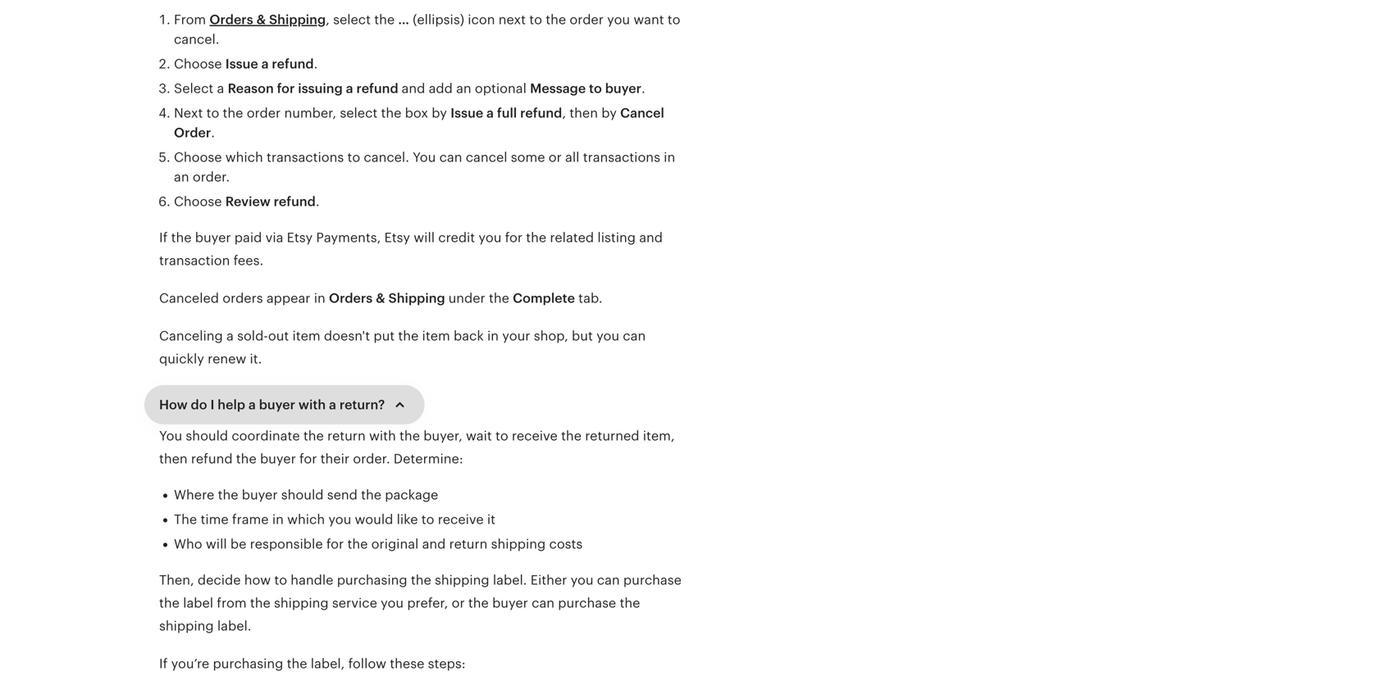 Task type: locate. For each thing, give the bounding box(es) containing it.
where
[[174, 488, 214, 503]]

1 vertical spatial issue
[[451, 106, 483, 121]]

return inside the you should coordinate the return with the buyer, wait to receive the returned item, then refund the buyer for their order. determine:
[[327, 429, 366, 444]]

package
[[385, 488, 438, 503]]

a right help
[[248, 398, 256, 413]]

1 horizontal spatial which
[[287, 513, 325, 527]]

(ellipsis)
[[413, 12, 464, 27]]

in down the cancel
[[664, 150, 675, 165]]

you
[[413, 150, 436, 165], [159, 429, 182, 444]]

for right credit
[[505, 231, 523, 245]]

will left credit
[[414, 231, 435, 245]]

choose left the review
[[174, 194, 222, 209]]

purchasing up service
[[337, 573, 407, 588]]

can down either
[[532, 596, 555, 611]]

purchasing
[[337, 573, 407, 588], [213, 657, 283, 672]]

1 horizontal spatial return
[[449, 537, 488, 552]]

then
[[570, 106, 598, 121], [159, 452, 188, 467]]

for
[[277, 81, 295, 96], [505, 231, 523, 245], [299, 452, 317, 467], [326, 537, 344, 552]]

etsy right via at the left of the page
[[287, 231, 313, 245]]

0 horizontal spatial order.
[[193, 170, 230, 185]]

from
[[174, 12, 206, 27]]

for inside the 'if the buyer paid via etsy payments, etsy will credit you for the related listing and transaction fees.'
[[505, 231, 523, 245]]

should
[[186, 429, 228, 444], [281, 488, 324, 503]]

with down return?
[[369, 429, 396, 444]]

1 horizontal spatial an
[[456, 81, 471, 96]]

buyer
[[605, 81, 642, 96], [195, 231, 231, 245], [259, 398, 295, 413], [260, 452, 296, 467], [242, 488, 278, 503], [492, 596, 528, 611]]

a up reason
[[261, 57, 269, 71]]

paid
[[234, 231, 262, 245]]

would
[[355, 513, 393, 527]]

. up 'payments,'
[[316, 194, 320, 209]]

refund up next to the order number, select the box by issue a full refund , then by
[[356, 81, 398, 96]]

for left the issuing
[[277, 81, 295, 96]]

tab.
[[578, 291, 603, 306]]

decide
[[198, 573, 241, 588]]

which down where the buyer should send the package
[[287, 513, 325, 527]]

order left want
[[570, 12, 604, 27]]

with left return?
[[299, 398, 326, 413]]

to inside choose which transactions to cancel. you can cancel some or all transactions in an order.
[[347, 150, 360, 165]]

0 horizontal spatial with
[[299, 398, 326, 413]]

& up the choose issue a refund .
[[256, 12, 266, 27]]

shipping up the choose issue a refund .
[[269, 12, 326, 27]]

0 vertical spatial should
[[186, 429, 228, 444]]

1 horizontal spatial purchase
[[623, 573, 682, 588]]

0 vertical spatial you
[[413, 150, 436, 165]]

etsy right 'payments,'
[[384, 231, 410, 245]]

1 horizontal spatial you
[[413, 150, 436, 165]]

buyer inside the 'if the buyer paid via etsy payments, etsy will credit you for the related listing and transaction fees.'
[[195, 231, 231, 245]]

service
[[332, 596, 377, 611]]

you right credit
[[479, 231, 502, 245]]

2 if from the top
[[159, 657, 168, 672]]

label
[[183, 596, 213, 611]]

shipping down handle
[[274, 596, 329, 611]]

1 vertical spatial if
[[159, 657, 168, 672]]

0 horizontal spatial item
[[292, 329, 321, 344]]

0 horizontal spatial orders
[[210, 12, 253, 27]]

&
[[256, 12, 266, 27], [376, 291, 385, 306]]

it
[[487, 513, 496, 527]]

refund up the issuing
[[272, 57, 314, 71]]

0 vertical spatial order
[[570, 12, 604, 27]]

2 by from the left
[[601, 106, 617, 121]]

shipping
[[269, 12, 326, 27], [388, 291, 445, 306]]

1 horizontal spatial receive
[[512, 429, 558, 444]]

0 horizontal spatial label.
[[217, 619, 251, 634]]

2 vertical spatial choose
[[174, 194, 222, 209]]

if up transaction
[[159, 231, 168, 245]]

purchasing right you're
[[213, 657, 283, 672]]

you down how
[[159, 429, 182, 444]]

order down reason
[[247, 106, 281, 121]]

return down the it
[[449, 537, 488, 552]]

1 vertical spatial order
[[247, 106, 281, 121]]

select down the issuing
[[340, 106, 378, 121]]

refund up via at the left of the page
[[274, 194, 316, 209]]

0 horizontal spatial should
[[186, 429, 228, 444]]

0 vertical spatial if
[[159, 231, 168, 245]]

0 vertical spatial orders
[[210, 12, 253, 27]]

1 horizontal spatial purchasing
[[337, 573, 407, 588]]

to inside the you should coordinate the return with the buyer, wait to receive the returned item, then refund the buyer for their order. determine:
[[495, 429, 508, 444]]

1 vertical spatial orders
[[329, 291, 373, 306]]

issue down add
[[451, 106, 483, 121]]

issue up reason
[[225, 57, 258, 71]]

next
[[499, 12, 526, 27]]

item left back
[[422, 329, 450, 344]]

transactions down the cancel
[[583, 150, 660, 165]]

you left want
[[607, 12, 630, 27]]

the time frame in which you would like to receive it
[[174, 513, 496, 527]]

0 vertical spatial and
[[402, 81, 425, 96]]

an down order
[[174, 170, 189, 185]]

number,
[[284, 106, 336, 121]]

should down i
[[186, 429, 228, 444]]

you inside (ellipsis) icon next to the order you want to cancel.
[[607, 12, 630, 27]]

or left all
[[549, 150, 562, 165]]

choose issue a refund .
[[174, 57, 318, 71]]

label. left either
[[493, 573, 527, 588]]

by
[[432, 106, 447, 121], [601, 106, 617, 121]]

can
[[439, 150, 462, 165], [623, 329, 646, 344], [597, 573, 620, 588], [532, 596, 555, 611]]

receive inside the you should coordinate the return with the buyer, wait to receive the returned item, then refund the buyer for their order. determine:
[[512, 429, 558, 444]]

out
[[268, 329, 289, 344]]

3 choose from the top
[[174, 194, 222, 209]]

0 vertical spatial select
[[333, 12, 371, 27]]

choose down order
[[174, 150, 222, 165]]

1 if from the top
[[159, 231, 168, 245]]

1 vertical spatial cancel.
[[364, 150, 409, 165]]

orders right from
[[210, 12, 253, 27]]

1 vertical spatial select
[[340, 106, 378, 121]]

select
[[333, 12, 371, 27], [340, 106, 378, 121]]

choose up 'select'
[[174, 57, 222, 71]]

where the buyer should send the package
[[174, 488, 438, 503]]

0 vertical spatial return
[[327, 429, 366, 444]]

if the buyer paid via etsy payments, etsy will credit you for the related listing and transaction fees.
[[159, 231, 663, 268]]

0 horizontal spatial &
[[256, 12, 266, 27]]

and up box
[[402, 81, 425, 96]]

1 vertical spatial you
[[159, 429, 182, 444]]

1 horizontal spatial ,
[[562, 106, 566, 121]]

under
[[448, 291, 485, 306]]

cancel. down from
[[174, 32, 219, 47]]

in up responsible
[[272, 513, 284, 527]]

0 vertical spatial with
[[299, 398, 326, 413]]

buyer inside the you should coordinate the return with the buyer, wait to receive the returned item, then refund the buyer for their order. determine:
[[260, 452, 296, 467]]

back
[[454, 329, 484, 344]]

1 vertical spatial an
[[174, 170, 189, 185]]

1 vertical spatial choose
[[174, 150, 222, 165]]

1 horizontal spatial transactions
[[583, 150, 660, 165]]

2 choose from the top
[[174, 150, 222, 165]]

a left sold-
[[226, 329, 234, 344]]

select for number,
[[340, 106, 378, 121]]

1 vertical spatial which
[[287, 513, 325, 527]]

1 vertical spatial label.
[[217, 619, 251, 634]]

1 vertical spatial shipping
[[388, 291, 445, 306]]

1 vertical spatial purchasing
[[213, 657, 283, 672]]

1 vertical spatial order.
[[353, 452, 390, 467]]

order. right their
[[353, 452, 390, 467]]

an
[[456, 81, 471, 96], [174, 170, 189, 185]]

receive left the it
[[438, 513, 484, 527]]

0 horizontal spatial by
[[432, 106, 447, 121]]

0 vertical spatial issue
[[225, 57, 258, 71]]

with
[[299, 398, 326, 413], [369, 429, 396, 444]]

shipping down the 'if the buyer paid via etsy payments, etsy will credit you for the related listing and transaction fees.'
[[388, 291, 445, 306]]

.
[[314, 57, 318, 71], [642, 81, 645, 96], [211, 126, 215, 140], [316, 194, 320, 209]]

0 horizontal spatial purchasing
[[213, 657, 283, 672]]

. up the cancel
[[642, 81, 645, 96]]

to
[[529, 12, 542, 27], [668, 12, 681, 27], [589, 81, 602, 96], [206, 106, 219, 121], [347, 150, 360, 165], [495, 429, 508, 444], [421, 513, 434, 527], [274, 573, 287, 588]]

then up where
[[159, 452, 188, 467]]

either
[[531, 573, 567, 588]]

shipping up prefer,
[[435, 573, 489, 588]]

, up the issuing
[[326, 12, 330, 27]]

quickly
[[159, 352, 204, 367]]

select left …
[[333, 12, 371, 27]]

0 horizontal spatial return
[[327, 429, 366, 444]]

order. up choose review refund .
[[193, 170, 230, 185]]

review
[[225, 194, 271, 209]]

order
[[174, 126, 211, 140]]

0 vertical spatial which
[[225, 150, 263, 165]]

1 horizontal spatial order.
[[353, 452, 390, 467]]

or right prefer,
[[452, 596, 465, 611]]

you inside choose which transactions to cancel. you can cancel some or all transactions in an order.
[[413, 150, 436, 165]]

select
[[174, 81, 214, 96]]

0 vertical spatial or
[[549, 150, 562, 165]]

orders
[[210, 12, 253, 27], [329, 291, 373, 306]]

1 vertical spatial receive
[[438, 513, 484, 527]]

0 vertical spatial will
[[414, 231, 435, 245]]

order.
[[193, 170, 230, 185], [353, 452, 390, 467]]

a right the issuing
[[346, 81, 353, 96]]

0 horizontal spatial which
[[225, 150, 263, 165]]

should left send on the bottom of page
[[281, 488, 324, 503]]

the
[[374, 12, 395, 27], [546, 12, 566, 27], [223, 106, 243, 121], [381, 106, 402, 121], [171, 231, 192, 245], [526, 231, 546, 245], [489, 291, 509, 306], [398, 329, 419, 344], [303, 429, 324, 444], [400, 429, 420, 444], [561, 429, 582, 444], [236, 452, 257, 467], [218, 488, 238, 503], [361, 488, 381, 503], [347, 537, 368, 552], [411, 573, 431, 588], [159, 596, 180, 611], [250, 596, 271, 611], [468, 596, 489, 611], [620, 596, 640, 611], [287, 657, 307, 672]]

in left your
[[487, 329, 499, 344]]

cancel.
[[174, 32, 219, 47], [364, 150, 409, 165]]

how
[[159, 398, 188, 413]]

1 horizontal spatial then
[[570, 106, 598, 121]]

you down cancel order
[[413, 150, 436, 165]]

determine:
[[394, 452, 463, 467]]

in
[[664, 150, 675, 165], [314, 291, 325, 306], [487, 329, 499, 344], [272, 513, 284, 527]]

label. down from
[[217, 619, 251, 634]]

how do i help a buyer with a return? button
[[144, 386, 424, 425]]

2 item from the left
[[422, 329, 450, 344]]

1 vertical spatial &
[[376, 291, 385, 306]]

if
[[159, 231, 168, 245], [159, 657, 168, 672]]

1 vertical spatial or
[[452, 596, 465, 611]]

2 etsy from the left
[[384, 231, 410, 245]]

can right but at the top left of the page
[[623, 329, 646, 344]]

steps:
[[428, 657, 466, 672]]

if left you're
[[159, 657, 168, 672]]

handle
[[291, 573, 333, 588]]

1 vertical spatial should
[[281, 488, 324, 503]]

cancel
[[620, 106, 664, 121]]

, down message
[[562, 106, 566, 121]]

receive right wait
[[512, 429, 558, 444]]

time
[[201, 513, 229, 527]]

0 vertical spatial purchase
[[623, 573, 682, 588]]

0 vertical spatial receive
[[512, 429, 558, 444]]

by left the cancel
[[601, 106, 617, 121]]

a left full
[[487, 106, 494, 121]]

0 vertical spatial choose
[[174, 57, 222, 71]]

1 vertical spatial purchase
[[558, 596, 616, 611]]

then inside the you should coordinate the return with the buyer, wait to receive the returned item, then refund the buyer for their order. determine:
[[159, 452, 188, 467]]

0 vertical spatial purchasing
[[337, 573, 407, 588]]

then down message
[[570, 106, 598, 121]]

return
[[327, 429, 366, 444], [449, 537, 488, 552]]

0 vertical spatial label.
[[493, 573, 527, 588]]

transactions down number,
[[267, 150, 344, 165]]

you inside the 'if the buyer paid via etsy payments, etsy will credit you for the related listing and transaction fees.'
[[479, 231, 502, 245]]

1 vertical spatial will
[[206, 537, 227, 552]]

refund up where
[[191, 452, 233, 467]]

1 vertical spatial then
[[159, 452, 188, 467]]

0 horizontal spatial then
[[159, 452, 188, 467]]

or inside choose which transactions to cancel. you can cancel some or all transactions in an order.
[[549, 150, 562, 165]]

return up their
[[327, 429, 366, 444]]

1 vertical spatial return
[[449, 537, 488, 552]]

1 horizontal spatial item
[[422, 329, 450, 344]]

from
[[217, 596, 247, 611]]

which
[[225, 150, 263, 165], [287, 513, 325, 527]]

1 choose from the top
[[174, 57, 222, 71]]

return?
[[339, 398, 385, 413]]

by right box
[[432, 106, 447, 121]]

0 horizontal spatial transactions
[[267, 150, 344, 165]]

purchase
[[623, 573, 682, 588], [558, 596, 616, 611]]

message
[[530, 81, 586, 96]]

full
[[497, 106, 517, 121]]

& up put
[[376, 291, 385, 306]]

1 horizontal spatial orders
[[329, 291, 373, 306]]

and right listing
[[639, 231, 663, 245]]

you right but at the top left of the page
[[596, 329, 619, 344]]

0 vertical spatial ,
[[326, 12, 330, 27]]

orders up doesn't
[[329, 291, 373, 306]]

canceled
[[159, 291, 219, 306]]

1 horizontal spatial issue
[[451, 106, 483, 121]]

0 vertical spatial cancel.
[[174, 32, 219, 47]]

order inside (ellipsis) icon next to the order you want to cancel.
[[570, 12, 604, 27]]

1 horizontal spatial or
[[549, 150, 562, 165]]

can inside choose which transactions to cancel. you can cancel some or all transactions in an order.
[[439, 150, 462, 165]]

choose inside choose which transactions to cancel. you can cancel some or all transactions in an order.
[[174, 150, 222, 165]]

0 horizontal spatial an
[[174, 170, 189, 185]]

0 vertical spatial &
[[256, 12, 266, 27]]

2 vertical spatial and
[[422, 537, 446, 552]]

and right original
[[422, 537, 446, 552]]

label.
[[493, 573, 527, 588], [217, 619, 251, 634]]

all
[[565, 150, 580, 165]]

shipping
[[491, 537, 546, 552], [435, 573, 489, 588], [274, 596, 329, 611], [159, 619, 214, 634]]

1 horizontal spatial with
[[369, 429, 396, 444]]

0 horizontal spatial you
[[159, 429, 182, 444]]

0 horizontal spatial cancel.
[[174, 32, 219, 47]]

0 horizontal spatial or
[[452, 596, 465, 611]]

0 vertical spatial order.
[[193, 170, 230, 185]]

0 vertical spatial then
[[570, 106, 598, 121]]

0 vertical spatial shipping
[[269, 12, 326, 27]]

,
[[326, 12, 330, 27], [562, 106, 566, 121]]

1 horizontal spatial will
[[414, 231, 435, 245]]

if inside the 'if the buyer paid via etsy payments, etsy will credit you for the related listing and transaction fees.'
[[159, 231, 168, 245]]

then for refund
[[159, 452, 188, 467]]

2 transactions from the left
[[583, 150, 660, 165]]

1 vertical spatial and
[[639, 231, 663, 245]]

0 horizontal spatial etsy
[[287, 231, 313, 245]]

1 horizontal spatial order
[[570, 12, 604, 27]]

0 horizontal spatial ,
[[326, 12, 330, 27]]

cancel. down next to the order number, select the box by issue a full refund , then by
[[364, 150, 409, 165]]

choose
[[174, 57, 222, 71], [174, 150, 222, 165], [174, 194, 222, 209]]

for left their
[[299, 452, 317, 467]]

1 horizontal spatial cancel.
[[364, 150, 409, 165]]

it.
[[250, 352, 262, 367]]

a left return?
[[329, 398, 336, 413]]

1 horizontal spatial should
[[281, 488, 324, 503]]

the inside canceling a sold-out item doesn't put the item back in your shop, but you can quickly renew it.
[[398, 329, 419, 344]]

buyer inside then, decide how to handle purchasing the shipping label. either you can purchase the label from the shipping service you prefer, or the buyer can purchase the shipping label.
[[492, 596, 528, 611]]

their
[[320, 452, 350, 467]]

can left cancel at the left of the page
[[439, 150, 462, 165]]

an right add
[[456, 81, 471, 96]]

which up choose review refund .
[[225, 150, 263, 165]]

1 horizontal spatial by
[[601, 106, 617, 121]]

cancel. inside (ellipsis) icon next to the order you want to cancel.
[[174, 32, 219, 47]]

0 horizontal spatial shipping
[[269, 12, 326, 27]]

1 horizontal spatial etsy
[[384, 231, 410, 245]]

1 horizontal spatial &
[[376, 291, 385, 306]]

fees.
[[233, 253, 263, 268]]

item right out
[[292, 329, 321, 344]]

buyer inside dropdown button
[[259, 398, 295, 413]]

and
[[402, 81, 425, 96], [639, 231, 663, 245], [422, 537, 446, 552]]

will left be
[[206, 537, 227, 552]]

1 vertical spatial with
[[369, 429, 396, 444]]



Task type: vqa. For each thing, say whether or not it's contained in the screenshot.
not
no



Task type: describe. For each thing, give the bounding box(es) containing it.
and inside the 'if the buyer paid via etsy payments, etsy will credit you for the related listing and transaction fees.'
[[639, 231, 663, 245]]

appear
[[266, 291, 310, 306]]

and for costs
[[422, 537, 446, 552]]

you should coordinate the return with the buyer, wait to receive the returned item, then refund the buyer for their order. determine:
[[159, 429, 675, 467]]

but
[[572, 329, 593, 344]]

select a reason for issuing a refund and add an optional message to buyer .
[[174, 81, 645, 96]]

…
[[398, 12, 409, 27]]

0 horizontal spatial purchase
[[558, 596, 616, 611]]

choose for choose issue a refund .
[[174, 57, 222, 71]]

then,
[[159, 573, 194, 588]]

with inside the you should coordinate the return with the buyer, wait to receive the returned item, then refund the buyer for their order. determine:
[[369, 429, 396, 444]]

some
[[511, 150, 545, 165]]

you left prefer,
[[381, 596, 404, 611]]

canceling a sold-out item doesn't put the item back in your shop, but you can quickly renew it.
[[159, 329, 646, 367]]

1 horizontal spatial shipping
[[388, 291, 445, 306]]

doesn't
[[324, 329, 370, 344]]

send
[[327, 488, 358, 503]]

be
[[230, 537, 246, 552]]

frame
[[232, 513, 269, 527]]

then for by
[[570, 106, 598, 121]]

your
[[502, 329, 530, 344]]

cancel
[[466, 150, 507, 165]]

if for if you're purchasing the label, follow these steps:
[[159, 657, 168, 672]]

for down 'the time frame in which you would like to receive it'
[[326, 537, 344, 552]]

renew
[[208, 352, 246, 367]]

and for optional
[[402, 81, 425, 96]]

in inside canceling a sold-out item doesn't put the item back in your shop, but you can quickly renew it.
[[487, 329, 499, 344]]

shipping down the it
[[491, 537, 546, 552]]

can inside canceling a sold-out item doesn't put the item back in your shop, but you can quickly renew it.
[[623, 329, 646, 344]]

item,
[[643, 429, 675, 444]]

complete
[[513, 291, 575, 306]]

. up the issuing
[[314, 57, 318, 71]]

shop,
[[534, 329, 568, 344]]

issuing
[[298, 81, 343, 96]]

order. inside choose which transactions to cancel. you can cancel some or all transactions in an order.
[[193, 170, 230, 185]]

costs
[[549, 537, 583, 552]]

via
[[265, 231, 283, 245]]

canceling
[[159, 329, 223, 344]]

related
[[550, 231, 594, 245]]

if you're purchasing the label, follow these steps:
[[159, 657, 466, 672]]

1 horizontal spatial label.
[[493, 573, 527, 588]]

listing
[[598, 231, 636, 245]]

from orders & shipping , select the …
[[174, 12, 409, 27]]

want
[[634, 12, 664, 27]]

0 vertical spatial an
[[456, 81, 471, 96]]

0 horizontal spatial issue
[[225, 57, 258, 71]]

who
[[174, 537, 202, 552]]

coordinate
[[232, 429, 300, 444]]

shipping down label
[[159, 619, 214, 634]]

wait
[[466, 429, 492, 444]]

credit
[[438, 231, 475, 245]]

0 horizontal spatial receive
[[438, 513, 484, 527]]

purchasing inside then, decide how to handle purchasing the shipping label. either you can purchase the label from the shipping service you prefer, or the buyer can purchase the shipping label.
[[337, 573, 407, 588]]

original
[[371, 537, 419, 552]]

an inside choose which transactions to cancel. you can cancel some or all transactions in an order.
[[174, 170, 189, 185]]

how
[[244, 573, 271, 588]]

responsible
[[250, 537, 323, 552]]

1 etsy from the left
[[287, 231, 313, 245]]

i
[[210, 398, 214, 413]]

transaction
[[159, 253, 230, 268]]

should inside the you should coordinate the return with the buyer, wait to receive the returned item, then refund the buyer for their order. determine:
[[186, 429, 228, 444]]

you right either
[[571, 573, 594, 588]]

will inside the 'if the buyer paid via etsy payments, etsy will credit you for the related listing and transaction fees.'
[[414, 231, 435, 245]]

a inside canceling a sold-out item doesn't put the item back in your shop, but you can quickly renew it.
[[226, 329, 234, 344]]

follow
[[348, 657, 386, 672]]

if for if the buyer paid via etsy payments, etsy will credit you for the related listing and transaction fees.
[[159, 231, 168, 245]]

you down send on the bottom of page
[[328, 513, 351, 527]]

choose review refund .
[[174, 194, 320, 209]]

these
[[390, 657, 424, 672]]

canceled orders appear in orders & shipping under the complete tab.
[[159, 291, 603, 306]]

you inside the you should coordinate the return with the buyer, wait to receive the returned item, then refund the buyer for their order. determine:
[[159, 429, 182, 444]]

which inside choose which transactions to cancel. you can cancel some or all transactions in an order.
[[225, 150, 263, 165]]

select for ,
[[333, 12, 371, 27]]

icon
[[468, 12, 495, 27]]

1 transactions from the left
[[267, 150, 344, 165]]

1 vertical spatial ,
[[562, 106, 566, 121]]

(ellipsis) icon next to the order you want to cancel.
[[174, 12, 681, 47]]

orders
[[223, 291, 263, 306]]

reason
[[228, 81, 274, 96]]

for inside the you should coordinate the return with the buyer, wait to receive the returned item, then refund the buyer for their order. determine:
[[299, 452, 317, 467]]

help
[[218, 398, 245, 413]]

do
[[191, 398, 207, 413]]

next to the order number, select the box by issue a full refund , then by
[[174, 106, 620, 121]]

to inside then, decide how to handle purchasing the shipping label. either you can purchase the label from the shipping service you prefer, or the buyer can purchase the shipping label.
[[274, 573, 287, 588]]

in inside choose which transactions to cancel. you can cancel some or all transactions in an order.
[[664, 150, 675, 165]]

how do i help a buyer with a return?
[[159, 398, 385, 413]]

the inside (ellipsis) icon next to the order you want to cancel.
[[546, 12, 566, 27]]

like
[[397, 513, 418, 527]]

next
[[174, 106, 203, 121]]

1 item from the left
[[292, 329, 321, 344]]

cancel. inside choose which transactions to cancel. you can cancel some or all transactions in an order.
[[364, 150, 409, 165]]

choose for choose review refund .
[[174, 194, 222, 209]]

you're
[[171, 657, 209, 672]]

1 by from the left
[[432, 106, 447, 121]]

refund down message
[[520, 106, 562, 121]]

who will be responsible for the original and return shipping costs
[[174, 537, 583, 552]]

in right appear
[[314, 291, 325, 306]]

choose which transactions to cancel. you can cancel some or all transactions in an order.
[[174, 150, 675, 185]]

orders & shipping link
[[210, 12, 326, 27]]

payments,
[[316, 231, 381, 245]]

choose for choose which transactions to cancel. you can cancel some or all transactions in an order.
[[174, 150, 222, 165]]

order. inside the you should coordinate the return with the buyer, wait to receive the returned item, then refund the buyer for their order. determine:
[[353, 452, 390, 467]]

label,
[[311, 657, 345, 672]]

with inside dropdown button
[[299, 398, 326, 413]]

refund inside the you should coordinate the return with the buyer, wait to receive the returned item, then refund the buyer for their order. determine:
[[191, 452, 233, 467]]

. down 'select'
[[211, 126, 215, 140]]

the
[[174, 513, 197, 527]]

or inside then, decide how to handle purchasing the shipping label. either you can purchase the label from the shipping service you prefer, or the buyer can purchase the shipping label.
[[452, 596, 465, 611]]

0 horizontal spatial order
[[247, 106, 281, 121]]

prefer,
[[407, 596, 448, 611]]

you inside canceling a sold-out item doesn't put the item back in your shop, but you can quickly renew it.
[[596, 329, 619, 344]]

box
[[405, 106, 428, 121]]

optional
[[475, 81, 527, 96]]

can right either
[[597, 573, 620, 588]]

put
[[374, 329, 395, 344]]

a right 'select'
[[217, 81, 224, 96]]

buyer,
[[423, 429, 462, 444]]

cancel order
[[174, 106, 664, 140]]



